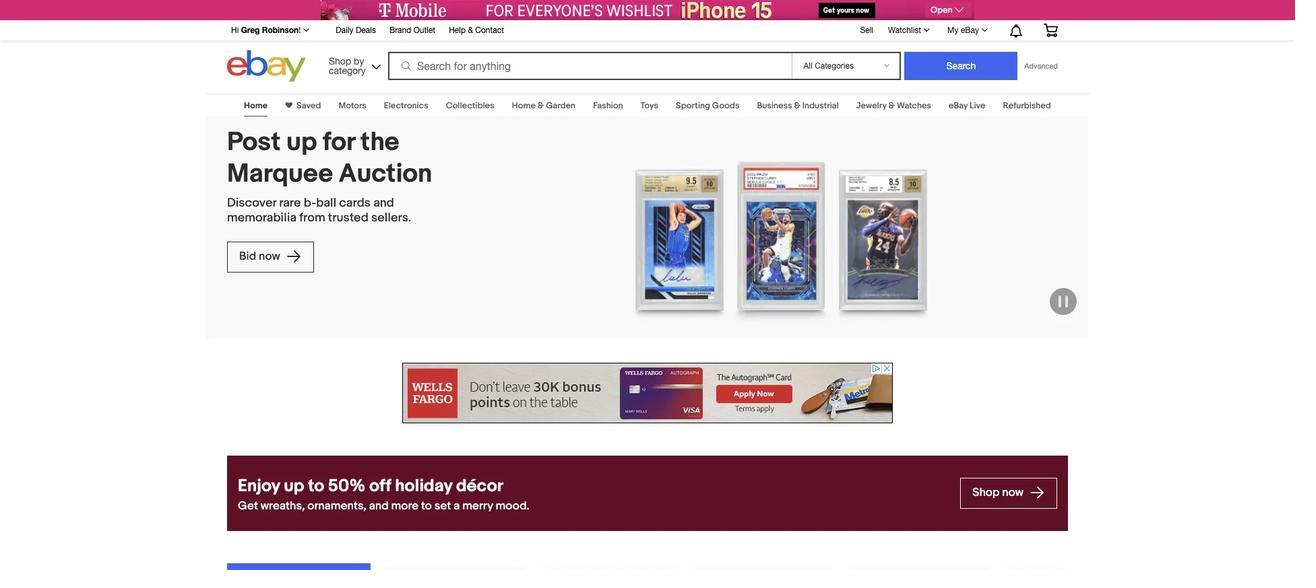 Task type: vqa. For each thing, say whether or not it's contained in the screenshot.
EBAY in Post up for the Marquee Auction main content
yes



Task type: locate. For each thing, give the bounding box(es) containing it.
home
[[244, 100, 268, 111], [512, 100, 536, 111]]

1 vertical spatial up
[[284, 477, 304, 497]]

2 home from the left
[[512, 100, 536, 111]]

1 home from the left
[[244, 100, 268, 111]]

my ebay
[[948, 26, 979, 35]]

help & contact link
[[449, 24, 504, 38]]

set
[[435, 500, 451, 514]]

1 vertical spatial ebay
[[949, 100, 968, 111]]

from
[[299, 211, 325, 226]]

off
[[369, 477, 391, 497]]

1 vertical spatial to
[[421, 500, 432, 514]]

post
[[227, 127, 281, 158]]

sellers.
[[371, 211, 411, 226]]

post up for the marquee auction link
[[227, 127, 451, 190]]

sell
[[860, 25, 873, 35]]

shop
[[329, 56, 351, 66], [973, 487, 1000, 500]]

business
[[757, 100, 792, 111]]

outlet
[[414, 26, 436, 35]]

None submit
[[905, 52, 1018, 80]]

cards
[[339, 196, 371, 211]]

ebay right my
[[961, 26, 979, 35]]

1 vertical spatial now
[[1002, 487, 1024, 500]]

and inside enjoy up to 50% off holiday décor get wreaths, ornaments, and more to set a merry mood.
[[369, 500, 389, 514]]

shop by category banner
[[224, 20, 1068, 86]]

and down "off"
[[369, 500, 389, 514]]

now for post up for the marquee auction
[[259, 250, 280, 264]]

& for watches
[[889, 100, 895, 111]]

& left garden
[[538, 100, 544, 111]]

jewelry & watches link
[[856, 100, 931, 111]]

décor
[[456, 477, 504, 497]]

ebay
[[961, 26, 979, 35], [949, 100, 968, 111]]

fashion
[[593, 100, 623, 111]]

brand outlet
[[390, 26, 436, 35]]

advertisement region
[[321, 0, 975, 20], [402, 363, 893, 424]]

& for industrial
[[794, 100, 801, 111]]

0 vertical spatial shop
[[329, 56, 351, 66]]

to
[[308, 477, 324, 497], [421, 500, 432, 514]]

my ebay link
[[940, 22, 994, 38]]

0 horizontal spatial shop
[[329, 56, 351, 66]]

open
[[931, 5, 953, 16]]

& right help
[[468, 26, 473, 35]]

ebay live link
[[949, 100, 986, 111]]

1 horizontal spatial now
[[1002, 487, 1024, 500]]

advertisement region inside post up for the marquee auction main content
[[402, 363, 893, 424]]

1 vertical spatial shop
[[973, 487, 1000, 500]]

post up for the marquee auction main content
[[0, 86, 1295, 571]]

shop by category button
[[323, 50, 383, 79]]

hi greg robinson !
[[231, 25, 301, 35]]

1 horizontal spatial home
[[512, 100, 536, 111]]

up down saved link
[[286, 127, 317, 158]]

1/4 - 2 ct t.w. natural diamond studs in 14k white or yellow gold image
[[849, 567, 990, 571]]

toys
[[641, 100, 659, 111]]

up
[[286, 127, 317, 158], [284, 477, 304, 497]]

1 horizontal spatial shop
[[973, 487, 1000, 500]]

and up sellers.
[[373, 196, 394, 211]]

& for contact
[[468, 26, 473, 35]]

shop inside shop now link
[[973, 487, 1000, 500]]

hi
[[231, 26, 239, 35]]

watchlist
[[888, 26, 921, 35]]

to left the set
[[421, 500, 432, 514]]

rare
[[279, 196, 301, 211]]

category
[[329, 65, 366, 76]]

and inside post up for the marquee auction discover rare b-ball cards and memorabilia from trusted sellers.
[[373, 196, 394, 211]]

discover
[[227, 196, 276, 211]]

and
[[373, 196, 394, 211], [369, 500, 389, 514]]

sell link
[[854, 25, 880, 35]]

&
[[468, 26, 473, 35], [538, 100, 544, 111], [794, 100, 801, 111], [889, 100, 895, 111]]

shop for shop now
[[973, 487, 1000, 500]]

up inside enjoy up to 50% off holiday décor get wreaths, ornaments, and more to set a merry mood.
[[284, 477, 304, 497]]

sporting goods link
[[676, 100, 740, 111]]

marquee
[[227, 158, 333, 190]]

1 vertical spatial advertisement region
[[402, 363, 893, 424]]

electronics link
[[384, 100, 428, 111]]

contact
[[475, 26, 504, 35]]

0 vertical spatial ebay
[[961, 26, 979, 35]]

shop by category
[[329, 56, 366, 76]]

ebay left live
[[949, 100, 968, 111]]

1 vertical spatial and
[[369, 500, 389, 514]]

now
[[259, 250, 280, 264], [1002, 487, 1024, 500]]

home left garden
[[512, 100, 536, 111]]

!
[[299, 26, 301, 35]]

0 horizontal spatial home
[[244, 100, 268, 111]]

up inside post up for the marquee auction discover rare b-ball cards and memorabilia from trusted sellers.
[[286, 127, 317, 158]]

0 horizontal spatial now
[[259, 250, 280, 264]]

shop now link
[[961, 479, 1057, 510]]

shop inside shop by category
[[329, 56, 351, 66]]

1 horizontal spatial to
[[421, 500, 432, 514]]

b-
[[304, 196, 316, 211]]

ebay inside the account navigation
[[961, 26, 979, 35]]

for
[[323, 127, 355, 158]]

jewelry
[[856, 100, 887, 111]]

& inside the account navigation
[[468, 26, 473, 35]]

0 vertical spatial now
[[259, 250, 280, 264]]

& right 'jewelry'
[[889, 100, 895, 111]]

up up wreaths,
[[284, 477, 304, 497]]

to up ornaments,
[[308, 477, 324, 497]]

& right business
[[794, 100, 801, 111]]

live
[[970, 100, 986, 111]]

business & industrial
[[757, 100, 839, 111]]

deals
[[356, 26, 376, 35]]

0 vertical spatial and
[[373, 196, 394, 211]]

my
[[948, 26, 959, 35]]

sporting
[[676, 100, 710, 111]]

toys link
[[641, 100, 659, 111]]

0 vertical spatial up
[[286, 127, 317, 158]]

jewelry & watches
[[856, 100, 931, 111]]

& for garden
[[538, 100, 544, 111]]

home up post
[[244, 100, 268, 111]]

refurbished link
[[1003, 100, 1051, 111]]

up for for
[[286, 127, 317, 158]]

0 horizontal spatial to
[[308, 477, 324, 497]]

merry
[[462, 500, 493, 514]]

louis vuitton vintage monogram canvas keepall 55 duffle bag image
[[1004, 567, 1145, 571]]



Task type: describe. For each thing, give the bounding box(es) containing it.
shop now
[[973, 487, 1026, 500]]

help & contact
[[449, 26, 504, 35]]

greg
[[241, 25, 260, 35]]

shop for shop by category
[[329, 56, 351, 66]]

ebay inside post up for the marquee auction main content
[[949, 100, 968, 111]]

brand
[[390, 26, 411, 35]]

collectibles
[[446, 100, 495, 111]]

daily deals
[[336, 26, 376, 35]]

home for home
[[244, 100, 268, 111]]

more
[[391, 500, 419, 514]]

bid now link
[[227, 242, 314, 273]]

50%
[[328, 477, 366, 497]]

motors link
[[339, 100, 367, 111]]

saved link
[[293, 100, 321, 111]]

none submit inside shop by category banner
[[905, 52, 1018, 80]]

brand outlet link
[[390, 24, 436, 38]]

business & industrial link
[[757, 100, 839, 111]]

your shopping cart image
[[1043, 24, 1059, 37]]

collectibles link
[[446, 100, 495, 111]]

watchlist link
[[881, 22, 936, 38]]

up for to
[[284, 477, 304, 497]]

home & garden link
[[512, 100, 576, 111]]

home for home & garden
[[512, 100, 536, 111]]

watches
[[897, 100, 931, 111]]

help
[[449, 26, 466, 35]]

goods
[[712, 100, 740, 111]]

electronics
[[384, 100, 428, 111]]

robinson
[[262, 25, 299, 35]]

refurbished
[[1003, 100, 1051, 111]]

open button
[[925, 3, 972, 18]]

lenovo thinkpad x1 carbon gen 10 intel laptop, 14" ips,  i7-1270p vpro®, 32gb image
[[539, 567, 680, 571]]

mood.
[[496, 500, 530, 514]]

advanced link
[[1018, 53, 1065, 80]]

post up for the marquee auction discover rare b-ball cards and memorabilia from trusted sellers.
[[227, 127, 432, 226]]

enjoy up to 50% off holiday décor get wreaths, ornaments, and more to set a merry mood.
[[238, 477, 530, 514]]

daily deals link
[[336, 24, 376, 38]]

a
[[454, 500, 460, 514]]

sporting goods
[[676, 100, 740, 111]]

saved
[[297, 100, 321, 111]]

holiday
[[395, 477, 453, 497]]

Search for anything text field
[[390, 53, 790, 79]]

bid now
[[239, 250, 283, 264]]

advanced
[[1025, 62, 1058, 70]]

get
[[238, 500, 258, 514]]

0 vertical spatial to
[[308, 477, 324, 497]]

by
[[354, 56, 364, 66]]

the
[[361, 127, 399, 158]]

ebay live
[[949, 100, 986, 111]]

memorabilia
[[227, 211, 297, 226]]

industrial
[[803, 100, 839, 111]]

now for enjoy up to 50% off holiday décor
[[1002, 487, 1024, 500]]

trusted
[[328, 211, 369, 226]]

fashion link
[[593, 100, 623, 111]]

0 vertical spatial advertisement region
[[321, 0, 975, 20]]

garden
[[546, 100, 576, 111]]

bid
[[239, 250, 256, 264]]

enjoy up to 50% off holiday décor link
[[238, 476, 950, 499]]

enjoy
[[238, 477, 280, 497]]

account navigation
[[224, 20, 1068, 41]]

home & garden
[[512, 100, 576, 111]]

wreaths,
[[261, 500, 305, 514]]

daily
[[336, 26, 354, 35]]

ornaments,
[[308, 500, 367, 514]]

ball
[[316, 196, 336, 211]]

auction
[[339, 158, 432, 190]]

motors
[[339, 100, 367, 111]]



